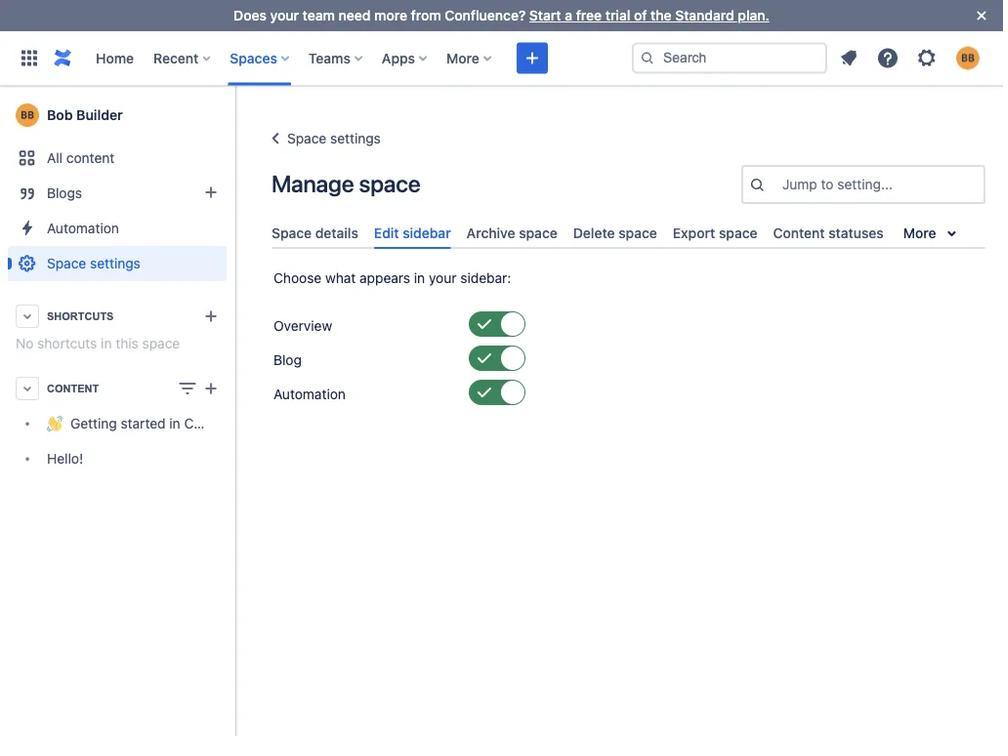 Task type: describe. For each thing, give the bounding box(es) containing it.
Search field
[[632, 42, 827, 74]]

archive space
[[467, 225, 558, 241]]

statuses
[[829, 225, 884, 241]]

shortcuts
[[37, 336, 97, 352]]

small image for automation
[[477, 385, 492, 401]]

help icon image
[[876, 46, 900, 70]]

more for more dropdown button
[[903, 225, 936, 241]]

recent
[[153, 50, 199, 66]]

delete space
[[573, 225, 657, 241]]

getting
[[70, 416, 117, 432]]

delete
[[573, 225, 615, 241]]

start a free trial of the standard plan. link
[[529, 7, 770, 23]]

standard
[[675, 7, 734, 23]]

blogs link
[[8, 176, 227, 211]]

export space link
[[665, 217, 765, 249]]

notification icon image
[[837, 46, 861, 70]]

banner containing home
[[0, 31, 1003, 86]]

appears
[[360, 270, 410, 286]]

confluence
[[184, 416, 256, 432]]

space for export space
[[719, 225, 758, 241]]

blogs
[[47, 185, 82, 201]]

does your team need more from confluence? start a free trial of the standard plan.
[[234, 7, 770, 23]]

space settings inside space element
[[47, 255, 141, 272]]

home link
[[90, 42, 140, 74]]

teams
[[309, 50, 351, 66]]

appswitcher icon image
[[18, 46, 41, 70]]

1 horizontal spatial your
[[429, 270, 457, 286]]

edit
[[374, 225, 399, 241]]

manage space
[[272, 170, 420, 197]]

0 vertical spatial space settings link
[[264, 127, 381, 150]]

close image
[[970, 4, 993, 27]]

space for delete space
[[619, 225, 657, 241]]

details
[[315, 225, 358, 241]]

builder
[[76, 107, 123, 123]]

space settings link inside space element
[[8, 246, 227, 281]]

home
[[96, 50, 134, 66]]

free
[[576, 7, 602, 23]]

small image for blog
[[502, 351, 518, 367]]

confluence?
[[445, 7, 526, 23]]

sidebar
[[403, 225, 451, 241]]

content button
[[8, 371, 227, 406]]

change view image
[[176, 377, 199, 401]]

0 vertical spatial settings
[[330, 130, 381, 147]]

export space
[[673, 225, 758, 241]]

tree inside space element
[[8, 406, 256, 477]]

all content link
[[8, 141, 227, 176]]

space details
[[272, 225, 358, 241]]

getting started in confluence link
[[8, 406, 256, 442]]

all content
[[47, 150, 115, 166]]

recent button
[[148, 42, 218, 74]]

getting started in confluence
[[70, 416, 256, 432]]

0 vertical spatial in
[[414, 270, 425, 286]]

settings inside space element
[[90, 255, 141, 272]]

add shortcut image
[[199, 305, 223, 328]]

create image
[[521, 46, 544, 70]]

bob builder
[[47, 107, 123, 123]]

small image for overview
[[477, 317, 492, 332]]

in for getting started in confluence
[[169, 416, 180, 432]]

collapse sidebar image
[[213, 96, 256, 135]]

manage
[[272, 170, 354, 197]]

content for content
[[47, 382, 99, 395]]

blog
[[274, 352, 302, 368]]

delete space link
[[565, 217, 665, 249]]

more button
[[892, 222, 975, 245]]

0 horizontal spatial your
[[270, 7, 299, 23]]

space details link
[[264, 217, 366, 249]]

sidebar:
[[460, 270, 511, 286]]

hello!
[[47, 451, 83, 467]]

no shortcuts in this space
[[16, 336, 180, 352]]



Task type: vqa. For each thing, say whether or not it's contained in the screenshot.
the "team"
yes



Task type: locate. For each thing, give the bounding box(es) containing it.
content statuses link
[[765, 217, 892, 249]]

confluence image
[[51, 46, 74, 70]]

space settings link
[[264, 127, 381, 150], [8, 246, 227, 281]]

team
[[303, 7, 335, 23]]

content up the getting
[[47, 382, 99, 395]]

automation
[[47, 220, 119, 236], [274, 387, 346, 403]]

1 vertical spatial space settings
[[47, 255, 141, 272]]

0 horizontal spatial space settings link
[[8, 246, 227, 281]]

small image
[[477, 317, 492, 332], [502, 317, 518, 332], [477, 385, 492, 401]]

automation link
[[8, 211, 227, 246]]

settings icon image
[[915, 46, 939, 70]]

1 vertical spatial content
[[47, 382, 99, 395]]

your profile and preferences image
[[956, 46, 980, 70]]

in inside 'tree'
[[169, 416, 180, 432]]

in
[[414, 270, 425, 286], [101, 336, 112, 352], [169, 416, 180, 432]]

content
[[773, 225, 825, 241], [47, 382, 99, 395]]

content inside dropdown button
[[47, 382, 99, 395]]

more
[[374, 7, 407, 23]]

0 vertical spatial space
[[287, 130, 327, 147]]

small image
[[477, 351, 492, 367], [502, 351, 518, 367], [502, 385, 518, 401]]

1 vertical spatial space
[[272, 225, 312, 241]]

space element
[[0, 86, 256, 737]]

overview
[[274, 318, 332, 334]]

in right the started
[[169, 416, 180, 432]]

this
[[116, 336, 138, 352]]

global element
[[12, 31, 632, 85]]

choose
[[274, 270, 322, 286]]

shortcuts button
[[8, 299, 227, 334]]

your left team
[[270, 7, 299, 23]]

automation down blogs
[[47, 220, 119, 236]]

tree
[[8, 406, 256, 477]]

setting...
[[838, 176, 893, 192]]

spaces
[[230, 50, 277, 66]]

the
[[651, 7, 672, 23]]

edit sidebar link
[[366, 217, 459, 249]]

1 vertical spatial space settings link
[[8, 246, 227, 281]]

space right archive
[[519, 225, 558, 241]]

2 horizontal spatial in
[[414, 270, 425, 286]]

all
[[47, 150, 63, 166]]

1 vertical spatial automation
[[274, 387, 346, 403]]

what
[[325, 270, 356, 286]]

0 horizontal spatial automation
[[47, 220, 119, 236]]

1 vertical spatial more
[[903, 225, 936, 241]]

0 horizontal spatial more
[[446, 50, 479, 66]]

content for content statuses
[[773, 225, 825, 241]]

from
[[411, 7, 441, 23]]

confluence image
[[51, 46, 74, 70]]

space up 'shortcuts'
[[47, 255, 86, 272]]

settings
[[330, 130, 381, 147], [90, 255, 141, 272]]

tab list containing space details
[[264, 217, 993, 249]]

content statuses
[[773, 225, 884, 241]]

start
[[529, 7, 561, 23]]

automation down blog
[[274, 387, 346, 403]]

0 vertical spatial automation
[[47, 220, 119, 236]]

bob builder link
[[8, 96, 227, 135]]

space up manage on the left
[[287, 130, 327, 147]]

space settings link up manage on the left
[[264, 127, 381, 150]]

space settings down automation link on the top
[[47, 255, 141, 272]]

2 vertical spatial space
[[47, 255, 86, 272]]

in for no shortcuts in this space
[[101, 336, 112, 352]]

jump to setting...
[[782, 176, 893, 192]]

started
[[121, 416, 166, 432]]

plan.
[[738, 7, 770, 23]]

1 horizontal spatial space settings link
[[264, 127, 381, 150]]

tree containing getting started in confluence
[[8, 406, 256, 477]]

more inside popup button
[[446, 50, 479, 66]]

in right appears
[[414, 270, 425, 286]]

0 horizontal spatial settings
[[90, 255, 141, 272]]

more button
[[441, 42, 499, 74]]

0 horizontal spatial space settings
[[47, 255, 141, 272]]

more inside dropdown button
[[903, 225, 936, 241]]

space settings link up shortcuts dropdown button
[[8, 246, 227, 281]]

shortcuts
[[47, 310, 114, 322]]

1 horizontal spatial space settings
[[287, 130, 381, 147]]

space right this
[[142, 336, 180, 352]]

does
[[234, 7, 267, 23]]

choose what appears in your sidebar:
[[274, 270, 511, 286]]

automation inside space element
[[47, 220, 119, 236]]

1 horizontal spatial settings
[[330, 130, 381, 147]]

space right export
[[719, 225, 758, 241]]

search image
[[640, 50, 655, 66]]

1 horizontal spatial content
[[773, 225, 825, 241]]

1 horizontal spatial automation
[[274, 387, 346, 403]]

need
[[339, 7, 371, 23]]

1 vertical spatial your
[[429, 270, 457, 286]]

to
[[821, 176, 834, 192]]

1 vertical spatial in
[[101, 336, 112, 352]]

your left sidebar:
[[429, 270, 457, 286]]

settings down automation link on the top
[[90, 255, 141, 272]]

0 vertical spatial more
[[446, 50, 479, 66]]

1 horizontal spatial more
[[903, 225, 936, 241]]

0 horizontal spatial in
[[101, 336, 112, 352]]

0 vertical spatial space settings
[[287, 130, 381, 147]]

apps button
[[376, 42, 435, 74]]

apps
[[382, 50, 415, 66]]

settings up manage space on the top left of the page
[[330, 130, 381, 147]]

archive
[[467, 225, 515, 241]]

content down 'jump'
[[773, 225, 825, 241]]

a
[[565, 7, 572, 23]]

more right statuses on the top right of the page
[[903, 225, 936, 241]]

trial
[[605, 7, 630, 23]]

space for manage space
[[359, 170, 420, 197]]

edit sidebar
[[374, 225, 451, 241]]

tab list
[[264, 217, 993, 249]]

your
[[270, 7, 299, 23], [429, 270, 457, 286]]

Search settings text field
[[782, 175, 786, 194]]

bob
[[47, 107, 73, 123]]

0 vertical spatial content
[[773, 225, 825, 241]]

more for more popup button
[[446, 50, 479, 66]]

teams button
[[303, 42, 370, 74]]

hello! link
[[8, 442, 227, 477]]

export
[[673, 225, 715, 241]]

content
[[66, 150, 115, 166]]

1 vertical spatial settings
[[90, 255, 141, 272]]

space
[[359, 170, 420, 197], [519, 225, 558, 241], [619, 225, 657, 241], [719, 225, 758, 241], [142, 336, 180, 352]]

space settings up manage space on the top left of the page
[[287, 130, 381, 147]]

spaces button
[[224, 42, 297, 74]]

space for archive space
[[519, 225, 558, 241]]

in left this
[[101, 336, 112, 352]]

create a page image
[[199, 377, 223, 401]]

jump
[[782, 176, 817, 192]]

more down confluence?
[[446, 50, 479, 66]]

space left details
[[272, 225, 312, 241]]

space
[[287, 130, 327, 147], [272, 225, 312, 241], [47, 255, 86, 272]]

2 vertical spatial in
[[169, 416, 180, 432]]

space settings
[[287, 130, 381, 147], [47, 255, 141, 272]]

no
[[16, 336, 34, 352]]

more
[[446, 50, 479, 66], [903, 225, 936, 241]]

1 horizontal spatial in
[[169, 416, 180, 432]]

create a blog image
[[199, 181, 223, 204]]

space up edit
[[359, 170, 420, 197]]

0 vertical spatial your
[[270, 7, 299, 23]]

space right delete
[[619, 225, 657, 241]]

banner
[[0, 31, 1003, 86]]

0 horizontal spatial content
[[47, 382, 99, 395]]

archive space link
[[459, 217, 565, 249]]

small image for automation
[[502, 385, 518, 401]]

of
[[634, 7, 647, 23]]



